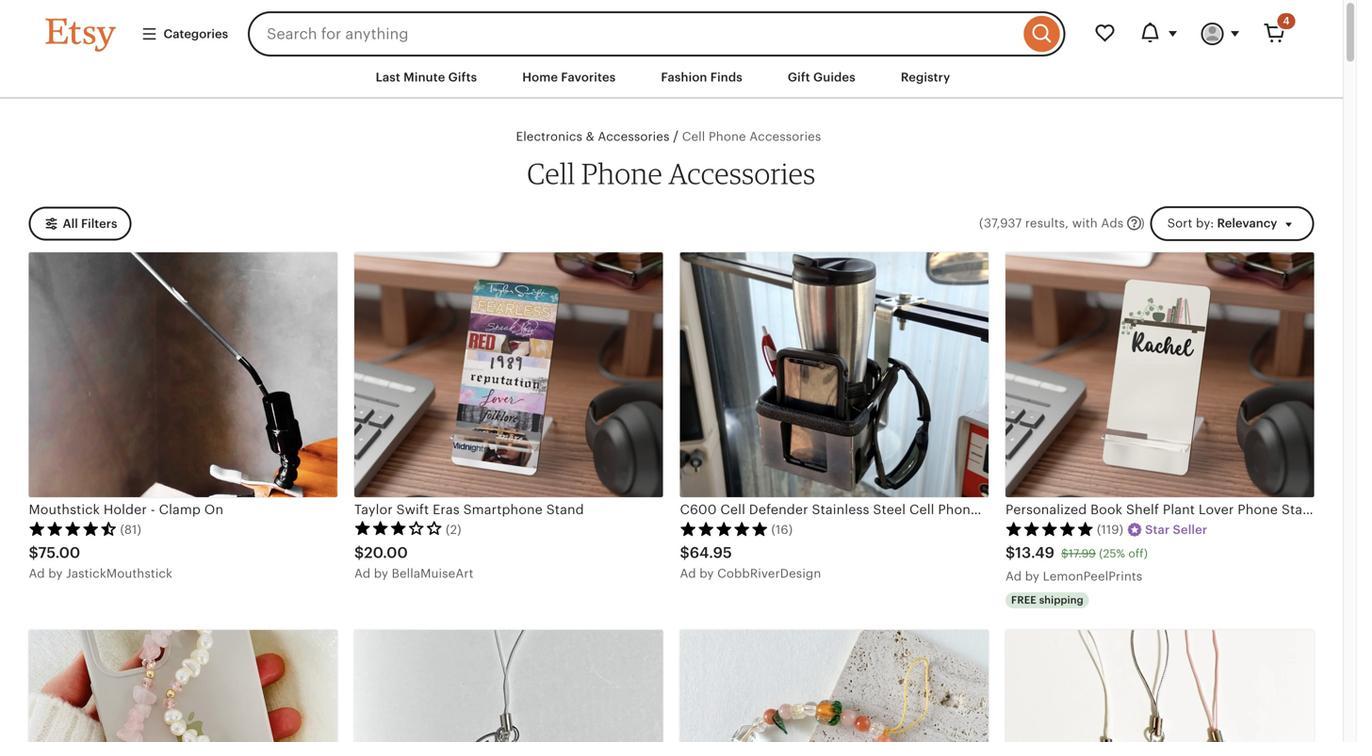 Task type: vqa. For each thing, say whether or not it's contained in the screenshot.


Task type: locate. For each thing, give the bounding box(es) containing it.
cell right /
[[682, 130, 705, 144]]

accessories down /
[[669, 156, 816, 191]]

$ up a d b y lemonpeelprints
[[1061, 547, 1069, 560]]

smartphone
[[463, 502, 543, 517]]

0 horizontal spatial 5 out of 5 stars image
[[680, 522, 769, 537]]

d inside $ 20.00 a d b y bellamuiseart
[[363, 567, 371, 581]]

holder up (81) in the bottom of the page
[[104, 502, 147, 517]]

lemonpeelprints
[[1043, 570, 1143, 584]]

electronics & accessories link
[[516, 129, 670, 144]]

menu bar
[[12, 57, 1331, 99]]

a down 3 out of 5 stars image
[[354, 567, 363, 581]]

y inside $ 64.95 a d b y cobbriverdesign
[[707, 567, 714, 581]]

a for 64.95
[[680, 567, 689, 581]]

b down 64.95
[[700, 567, 708, 581]]

(2)
[[446, 523, 461, 537]]

$ 64.95 a d b y cobbriverdesign
[[680, 545, 821, 581]]

eras
[[433, 502, 460, 517]]

y inside $ 75.00 a d b y jastickmouthstick
[[56, 567, 63, 581]]

free shipping
[[1011, 595, 1084, 606]]

y
[[56, 567, 63, 581], [382, 567, 388, 581], [707, 567, 714, 581], [1033, 570, 1040, 584]]

none search field inside categories banner
[[248, 11, 1065, 57]]

a down 4.5 out of 5 stars image at bottom
[[29, 567, 37, 581]]

last minute gifts link
[[362, 60, 491, 94]]

star
[[1145, 523, 1170, 537]]

d
[[37, 567, 45, 581], [363, 567, 371, 581], [688, 567, 696, 581], [1014, 570, 1022, 584]]

phone down electronics & accessories link
[[581, 156, 663, 191]]

$ up "free" at the right bottom of page
[[1006, 545, 1015, 562]]

$ for 75.00
[[29, 545, 38, 562]]

0 horizontal spatial holder
[[104, 502, 147, 517]]

1 5 out of 5 stars image from the left
[[680, 522, 769, 537]]

c600 cell defender stainless steel cell phone/cup holder image
[[680, 253, 989, 498]]

defender
[[749, 502, 808, 517]]

a down c600
[[680, 567, 689, 581]]

b
[[48, 567, 56, 581], [374, 567, 382, 581], [700, 567, 708, 581], [1025, 570, 1033, 584]]

Search for anything text field
[[248, 11, 1019, 57]]

b down 75.00
[[48, 567, 56, 581]]

b for 64.95
[[700, 567, 708, 581]]

$ inside $ 13.49 $ 17.99 (25% off)
[[1061, 547, 1069, 560]]

$ down 4.5 out of 5 stars image at bottom
[[29, 545, 38, 562]]

$ down taylor at the bottom of the page
[[354, 545, 364, 562]]

5 out of 5 stars image up 13.49
[[1006, 522, 1094, 537]]

4 link
[[1252, 11, 1297, 57]]

a
[[29, 567, 37, 581], [354, 567, 363, 581], [680, 567, 689, 581], [1006, 570, 1014, 584]]

1 holder from the left
[[104, 502, 147, 517]]

accessories left /
[[598, 130, 670, 144]]

(16)
[[771, 523, 793, 537]]

cell
[[682, 130, 705, 144], [527, 156, 575, 191], [720, 502, 745, 517], [909, 502, 934, 517]]

$ inside $ 64.95 a d b y cobbriverdesign
[[680, 545, 690, 562]]

b inside $ 64.95 a d b y cobbriverdesign
[[700, 567, 708, 581]]

finds
[[710, 70, 743, 84]]

phone
[[709, 130, 746, 144], [581, 156, 663, 191]]

taylor
[[354, 502, 393, 517]]

swift
[[396, 502, 429, 517]]

all filters
[[63, 217, 117, 231]]

taylor swift eras smartphone stand image
[[354, 253, 663, 498]]

sort
[[1168, 216, 1193, 230]]

None search field
[[248, 11, 1065, 57]]

holder up 13.49
[[1014, 502, 1057, 517]]

(119)
[[1097, 523, 1124, 537]]

personalized phone charm strap, wrist strap, persimmon beaded phone jewelry, phone chain, fruit phone accessory, phone lanyard, bag charm image
[[680, 631, 989, 743]]

d inside $ 75.00 a d b y jastickmouthstick
[[37, 567, 45, 581]]

holder
[[104, 502, 147, 517], [1014, 502, 1057, 517]]

a inside $ 64.95 a d b y cobbriverdesign
[[680, 567, 689, 581]]

1 horizontal spatial phone
[[709, 130, 746, 144]]

d for 75.00
[[37, 567, 45, 581]]

accessories down gift
[[750, 130, 821, 144]]

$ 75.00 a d b y jastickmouthstick
[[29, 545, 172, 581]]

a for 75.00
[[29, 567, 37, 581]]

taylor swift eras smartphone stand
[[354, 502, 584, 517]]

2 5 out of 5 stars image from the left
[[1006, 522, 1094, 537]]

a d b y lemonpeelprints
[[1006, 570, 1143, 584]]

4.5 out of 5 stars image
[[29, 522, 117, 537]]

d inside $ 64.95 a d b y cobbriverdesign
[[688, 567, 696, 581]]

on
[[204, 502, 223, 517]]

64.95
[[690, 545, 732, 562]]

d for 64.95
[[688, 567, 696, 581]]

a inside $ 75.00 a d b y jastickmouthstick
[[29, 567, 37, 581]]

b down 20.00
[[374, 567, 382, 581]]

bow & heart phone charm / phone strap image
[[354, 631, 663, 743]]

y inside $ 20.00 a d b y bellamuiseart
[[382, 567, 388, 581]]

cobbriverdesign
[[717, 567, 821, 581]]

d down 64.95
[[688, 567, 696, 581]]

registry link
[[887, 60, 965, 94]]

5 out of 5 stars image
[[680, 522, 769, 537], [1006, 522, 1094, 537]]

d down 20.00
[[363, 567, 371, 581]]

y down 13.49
[[1033, 570, 1040, 584]]

accessories
[[598, 130, 670, 144], [750, 130, 821, 144], [669, 156, 816, 191]]

last
[[376, 70, 400, 84]]

0 vertical spatial phone
[[709, 130, 746, 144]]

$ inside $ 75.00 a d b y jastickmouthstick
[[29, 545, 38, 562]]

5 out of 5 stars image for cobbriverdesign
[[680, 522, 769, 537]]

steel
[[873, 502, 906, 517]]

gift guides link
[[774, 60, 870, 94]]

1 horizontal spatial holder
[[1014, 502, 1057, 517]]

phone right /
[[709, 130, 746, 144]]

cell right c600
[[720, 502, 745, 517]]

star seller
[[1145, 523, 1207, 537]]

cell down electronics
[[527, 156, 575, 191]]

$ down c600
[[680, 545, 690, 562]]

electronics & accessories / cell phone accessories
[[516, 129, 821, 144]]

y down 64.95
[[707, 567, 714, 581]]

$ 13.49 $ 17.99 (25% off)
[[1006, 545, 1148, 562]]

cell right steel
[[909, 502, 934, 517]]

1 vertical spatial phone
[[581, 156, 663, 191]]

last minute gifts
[[376, 70, 477, 84]]

b inside $ 75.00 a d b y jastickmouthstick
[[48, 567, 56, 581]]

fashion
[[661, 70, 707, 84]]

17.99
[[1069, 547, 1096, 560]]

gift
[[788, 70, 810, 84]]

2 holder from the left
[[1014, 502, 1057, 517]]

$ for 64.95
[[680, 545, 690, 562]]

1 horizontal spatial 5 out of 5 stars image
[[1006, 522, 1094, 537]]

d down 75.00
[[37, 567, 45, 581]]

y down 75.00
[[56, 567, 63, 581]]

$ inside $ 20.00 a d b y bellamuiseart
[[354, 545, 364, 562]]

75.00
[[38, 545, 80, 562]]

y down 20.00
[[382, 567, 388, 581]]

$
[[29, 545, 38, 562], [354, 545, 364, 562], [680, 545, 690, 562], [1006, 545, 1015, 562], [1061, 547, 1069, 560]]

5 out of 5 stars image up 64.95
[[680, 522, 769, 537]]

b inside $ 20.00 a d b y bellamuiseart
[[374, 567, 382, 581]]

filters
[[81, 217, 117, 231]]

b up "free" at the right bottom of page
[[1025, 570, 1033, 584]]

accessories for cell phone accessories
[[669, 156, 816, 191]]

gift guides
[[788, 70, 856, 84]]

a inside $ 20.00 a d b y bellamuiseart
[[354, 567, 363, 581]]



Task type: describe. For each thing, give the bounding box(es) containing it.
by:
[[1196, 216, 1214, 230]]

-
[[151, 502, 155, 517]]

guides
[[813, 70, 856, 84]]

rose quartz gemstone phone strap, healing crystal beads phone charm, evil eye pearl personalized phone strap chain, christmas gift for her image
[[29, 631, 337, 743]]

mouthstick holder - clamp on
[[29, 502, 223, 517]]

with ads
[[1072, 216, 1124, 230]]

y for 64.95
[[707, 567, 714, 581]]

5 out of 5 stars image for lemonpeelprints
[[1006, 522, 1094, 537]]

personalized book shelf plant lover phone stand, custom phone stand, phone stand, book phone holder, desk phone holder, custom phone holder image
[[1006, 253, 1314, 498]]

categories banner
[[12, 0, 1331, 57]]

accessories for electronics & accessories / cell phone accessories
[[598, 130, 670, 144]]

37,937
[[984, 216, 1022, 230]]

registry
[[901, 70, 950, 84]]

)
[[1141, 216, 1145, 230]]

fashion finds link
[[647, 60, 757, 94]]

all filters button
[[29, 207, 131, 241]]

y for 75.00
[[56, 567, 63, 581]]

clamp
[[159, 502, 201, 517]]

with
[[1072, 216, 1098, 230]]

( 37,937 results,
[[979, 216, 1069, 230]]

jastickmouthstick
[[66, 567, 172, 581]]

/
[[673, 129, 679, 144]]

shipping
[[1039, 595, 1084, 606]]

(
[[979, 216, 983, 230]]

seller
[[1173, 523, 1207, 537]]

electronics
[[516, 130, 582, 144]]

a for 20.00
[[354, 567, 363, 581]]

20.00
[[364, 545, 408, 562]]

3 out of 5 stars image
[[354, 522, 443, 537]]

$ 20.00 a d b y bellamuiseart
[[354, 545, 474, 581]]

0 horizontal spatial phone
[[581, 156, 663, 191]]

d for 20.00
[[363, 567, 371, 581]]

favorites
[[561, 70, 616, 84]]

(81)
[[120, 523, 141, 537]]

phone inside electronics & accessories / cell phone accessories
[[709, 130, 746, 144]]

handmade nara inspired beaded phone charms image
[[1006, 631, 1314, 743]]

b for 20.00
[[374, 567, 382, 581]]

c600 cell defender stainless steel cell phone/cup holder
[[680, 502, 1057, 517]]

categories
[[164, 27, 228, 41]]

ads
[[1101, 216, 1124, 230]]

results,
[[1025, 216, 1069, 230]]

menu bar containing last minute gifts
[[12, 57, 1331, 99]]

b for 75.00
[[48, 567, 56, 581]]

bellamuiseart
[[392, 567, 474, 581]]

minute
[[404, 70, 445, 84]]

off)
[[1128, 547, 1148, 560]]

y for 20.00
[[382, 567, 388, 581]]

fashion finds
[[661, 70, 743, 84]]

free
[[1011, 595, 1037, 606]]

c600
[[680, 502, 717, 517]]

phone/cup
[[938, 502, 1010, 517]]

13.49
[[1015, 545, 1055, 562]]

4
[[1283, 15, 1290, 27]]

a up "free" at the right bottom of page
[[1006, 570, 1014, 584]]

cell phone accessories
[[527, 156, 816, 191]]

all
[[63, 217, 78, 231]]

mouthstick holder - clamp on image
[[29, 253, 337, 498]]

cell inside electronics & accessories / cell phone accessories
[[682, 130, 705, 144]]

stainless
[[812, 502, 870, 517]]

categories button
[[127, 17, 242, 51]]

gifts
[[448, 70, 477, 84]]

home favorites link
[[508, 60, 630, 94]]

home
[[522, 70, 558, 84]]

&
[[586, 130, 595, 144]]

mouthstick
[[29, 502, 100, 517]]

stand
[[546, 502, 584, 517]]

relevancy
[[1217, 216, 1277, 230]]

(25%
[[1099, 547, 1125, 560]]

$ for 20.00
[[354, 545, 364, 562]]

home favorites
[[522, 70, 616, 84]]

d up "free" at the right bottom of page
[[1014, 570, 1022, 584]]

sort by: relevancy
[[1168, 216, 1277, 230]]



